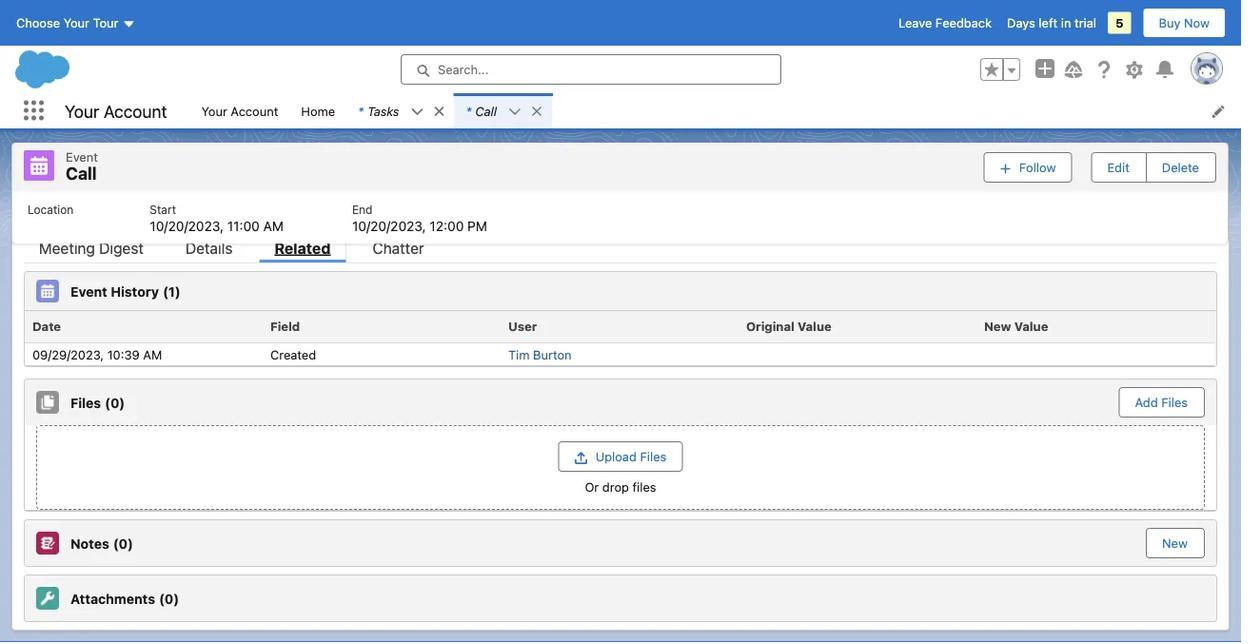 Task type: vqa. For each thing, say whether or not it's contained in the screenshot.
Key Fields
no



Task type: describe. For each thing, give the bounding box(es) containing it.
2 text default image from the left
[[411, 105, 424, 119]]

history
[[111, 283, 159, 299]]

5
[[1116, 16, 1124, 30]]

call for * call
[[475, 104, 497, 118]]

new for new
[[1162, 536, 1188, 551]]

1 text default image from the left
[[433, 105, 446, 118]]

your inside list
[[201, 104, 227, 118]]

event history (1)
[[70, 283, 181, 299]]

value for original value
[[798, 319, 832, 334]]

group containing follow
[[984, 150, 1217, 184]]

days left in trial
[[1007, 16, 1097, 30]]

meeting digest
[[39, 239, 144, 257]]

digest
[[99, 239, 144, 257]]

related
[[275, 239, 331, 257]]

your account inside list
[[201, 104, 278, 118]]

0 horizontal spatial am
[[143, 347, 162, 362]]

details
[[185, 239, 233, 257]]

delete
[[1162, 160, 1200, 174]]

new button
[[1147, 529, 1203, 558]]

related link
[[259, 239, 346, 263]]

files
[[633, 480, 656, 494]]

left
[[1039, 16, 1058, 30]]

start
[[150, 203, 176, 217]]

or drop files
[[585, 480, 656, 494]]

chatter
[[373, 239, 424, 257]]

leave
[[899, 16, 932, 30]]

buy
[[1159, 16, 1181, 30]]

choose your tour button
[[15, 8, 137, 38]]

choose your tour
[[16, 16, 119, 30]]

meeting digest link
[[24, 239, 159, 263]]

add
[[1135, 396, 1158, 410]]

trial
[[1075, 16, 1097, 30]]

end 10/20/2023, 12:00 pm
[[352, 203, 487, 234]]

0 horizontal spatial your account
[[65, 101, 167, 121]]

leave feedback link
[[899, 16, 992, 30]]

pm
[[468, 218, 487, 234]]

files (0)
[[70, 395, 125, 411]]

0 vertical spatial group
[[981, 58, 1021, 81]]

leave feedback
[[899, 16, 992, 30]]

12:00
[[430, 218, 464, 234]]

tour
[[93, 16, 119, 30]]

chatter link
[[357, 239, 440, 263]]

search...
[[438, 62, 489, 77]]

edit button
[[1092, 153, 1145, 182]]

2 text default image from the left
[[508, 105, 522, 119]]

10:39
[[107, 347, 140, 362]]

tim burton link
[[508, 347, 572, 362]]

value for new value
[[1015, 319, 1049, 334]]

account inside list
[[231, 104, 278, 118]]

in
[[1061, 16, 1071, 30]]

files for upload files
[[640, 450, 667, 464]]

* tasks
[[358, 104, 399, 118]]

buy now
[[1159, 16, 1210, 30]]

09/29/2023, 10:39 am
[[32, 347, 162, 362]]

* call
[[466, 104, 497, 118]]

home link
[[290, 93, 347, 129]]

10/20/2023, for 10/20/2023, 12:00 pm
[[352, 218, 426, 234]]

event for history
[[70, 283, 107, 299]]

event call
[[66, 149, 98, 184]]

edit
[[1108, 160, 1130, 174]]

original
[[746, 319, 795, 334]]

or
[[585, 480, 599, 494]]

created
[[270, 347, 316, 362]]

event for call
[[66, 149, 98, 164]]

your inside dropdown button
[[63, 16, 90, 30]]

follow button
[[984, 152, 1072, 183]]

call for event call
[[66, 163, 97, 184]]

burton
[[533, 347, 572, 362]]



Task type: locate. For each thing, give the bounding box(es) containing it.
1 horizontal spatial your account
[[201, 104, 278, 118]]

new inside button
[[1162, 536, 1188, 551]]

1 vertical spatial call
[[66, 163, 97, 184]]

1 horizontal spatial am
[[263, 218, 284, 234]]

10/20/2023,
[[150, 218, 224, 234], [352, 218, 426, 234]]

grid inside tab panel
[[25, 311, 1215, 367]]

buy now button
[[1143, 8, 1226, 38]]

account down tour
[[104, 101, 167, 121]]

am inside start 10/20/2023, 11:00 am
[[263, 218, 284, 234]]

1 horizontal spatial account
[[231, 104, 278, 118]]

1 vertical spatial (0)
[[113, 536, 133, 551]]

your account left home
[[201, 104, 278, 118]]

10/20/2023, inside start 10/20/2023, 11:00 am
[[150, 218, 224, 234]]

2 10/20/2023, from the left
[[352, 218, 426, 234]]

1 horizontal spatial text default image
[[433, 105, 446, 118]]

list containing your account
[[190, 93, 1241, 129]]

delete button
[[1147, 153, 1215, 182]]

call
[[475, 104, 497, 118], [66, 163, 97, 184]]

1 * from the left
[[358, 104, 364, 118]]

notes element
[[24, 520, 1218, 567]]

original value cell
[[739, 311, 977, 344]]

0 vertical spatial event
[[66, 149, 98, 164]]

new
[[984, 319, 1011, 334], [1162, 536, 1188, 551]]

10/20/2023, down start
[[150, 218, 224, 234]]

* for * call
[[466, 104, 472, 118]]

2 list item from the left
[[455, 93, 552, 129]]

new value
[[984, 319, 1049, 334]]

files inside 'button'
[[1162, 396, 1188, 410]]

notes
[[70, 536, 109, 551]]

your account up event call at the left of the page
[[65, 101, 167, 121]]

tim
[[508, 347, 530, 362]]

your account link
[[190, 93, 290, 129]]

value
[[798, 319, 832, 334], [1015, 319, 1049, 334]]

event down meeting digest link
[[70, 283, 107, 299]]

grid
[[25, 311, 1215, 367]]

1 horizontal spatial 10/20/2023,
[[352, 218, 426, 234]]

1 horizontal spatial files
[[640, 450, 667, 464]]

follow
[[1019, 160, 1056, 174]]

* for * tasks
[[358, 104, 364, 118]]

11:00
[[227, 218, 260, 234]]

0 horizontal spatial account
[[104, 101, 167, 121]]

meeting
[[39, 239, 95, 257]]

(0) right attachments
[[159, 591, 179, 607]]

list for leave feedback link
[[190, 93, 1241, 129]]

call inside event call
[[66, 163, 97, 184]]

am right 11:00
[[263, 218, 284, 234]]

(0) inside notes element
[[113, 536, 133, 551]]

09/29/2023,
[[32, 347, 104, 362]]

feedback
[[936, 16, 992, 30]]

user
[[508, 319, 537, 334]]

your
[[63, 16, 90, 30], [65, 101, 99, 121], [201, 104, 227, 118]]

text default image left * call
[[433, 105, 446, 118]]

event
[[66, 149, 98, 164], [70, 283, 107, 299]]

1 horizontal spatial new
[[1162, 536, 1188, 551]]

group
[[981, 58, 1021, 81], [984, 150, 1217, 184]]

0 horizontal spatial value
[[798, 319, 832, 334]]

0 horizontal spatial *
[[358, 104, 364, 118]]

home
[[301, 104, 335, 118]]

1 vertical spatial am
[[143, 347, 162, 362]]

2 * from the left
[[466, 104, 472, 118]]

account
[[104, 101, 167, 121], [231, 104, 278, 118]]

1 horizontal spatial value
[[1015, 319, 1049, 334]]

0 vertical spatial new
[[984, 319, 1011, 334]]

files
[[70, 395, 101, 411], [1162, 396, 1188, 410], [640, 450, 667, 464]]

1 vertical spatial list
[[12, 192, 1228, 244]]

0 vertical spatial am
[[263, 218, 284, 234]]

tab panel containing event history
[[24, 264, 1218, 623]]

(0) for notes (0)
[[113, 536, 133, 551]]

1 vertical spatial group
[[984, 150, 1217, 184]]

tim burton
[[508, 347, 572, 362]]

(0) inside the attachments element
[[159, 591, 179, 607]]

1 vertical spatial event
[[70, 283, 107, 299]]

event up location
[[66, 149, 98, 164]]

am down date cell
[[143, 347, 162, 362]]

0 vertical spatial list
[[190, 93, 1241, 129]]

0 horizontal spatial text default image
[[508, 105, 522, 119]]

date cell
[[25, 311, 263, 344]]

* left tasks on the left
[[358, 104, 364, 118]]

0 horizontal spatial text default image
[[411, 105, 424, 119]]

tab panel
[[24, 264, 1218, 623]]

1 horizontal spatial text default image
[[530, 105, 544, 118]]

new value cell
[[977, 311, 1215, 344]]

grid containing date
[[25, 311, 1215, 367]]

0 horizontal spatial 10/20/2023,
[[150, 218, 224, 234]]

files for add files
[[1162, 396, 1188, 410]]

drop
[[602, 480, 629, 494]]

add files
[[1135, 396, 1188, 410]]

your account
[[65, 101, 167, 121], [201, 104, 278, 118]]

0 horizontal spatial files
[[70, 395, 101, 411]]

event image
[[36, 280, 59, 303]]

1 10/20/2023, from the left
[[150, 218, 224, 234]]

(0) inside files element
[[105, 395, 125, 411]]

10/20/2023, up chatter
[[352, 218, 426, 234]]

0 horizontal spatial new
[[984, 319, 1011, 334]]

account left home
[[231, 104, 278, 118]]

now
[[1184, 16, 1210, 30]]

files element
[[24, 379, 1218, 512]]

*
[[358, 104, 364, 118], [466, 104, 472, 118]]

1 horizontal spatial call
[[475, 104, 497, 118]]

text default image right tasks on the left
[[411, 105, 424, 119]]

tasks
[[367, 104, 399, 118]]

1 text default image from the left
[[530, 105, 544, 118]]

files right add
[[1162, 396, 1188, 410]]

original value
[[746, 319, 832, 334]]

new for new value
[[984, 319, 1011, 334]]

1 vertical spatial new
[[1162, 536, 1188, 551]]

attachments (0)
[[70, 591, 179, 607]]

(0) for attachments (0)
[[159, 591, 179, 607]]

0 horizontal spatial call
[[66, 163, 97, 184]]

* down search... at the top of page
[[466, 104, 472, 118]]

choose
[[16, 16, 60, 30]]

call down search... at the top of page
[[475, 104, 497, 118]]

(0) for files (0)
[[105, 395, 125, 411]]

files up files
[[640, 450, 667, 464]]

details link
[[170, 239, 248, 263]]

add files button
[[1120, 388, 1203, 417]]

10/20/2023, for 10/20/2023, 11:00 am
[[150, 218, 224, 234]]

list for your account link
[[12, 192, 1228, 244]]

days
[[1007, 16, 1036, 30]]

2 horizontal spatial files
[[1162, 396, 1188, 410]]

call up location
[[66, 163, 97, 184]]

files down "09/29/2023, 10:39 am" on the left bottom of page
[[70, 395, 101, 411]]

2 value from the left
[[1015, 319, 1049, 334]]

2 vertical spatial (0)
[[159, 591, 179, 607]]

call inside list
[[475, 104, 497, 118]]

list item
[[347, 93, 455, 129], [455, 93, 552, 129]]

list containing 10/20/2023, 11:00 am
[[12, 192, 1228, 244]]

10/20/2023, inside end 10/20/2023, 12:00 pm
[[352, 218, 426, 234]]

start 10/20/2023, 11:00 am
[[150, 203, 284, 234]]

text default image
[[433, 105, 446, 118], [411, 105, 424, 119]]

am
[[263, 218, 284, 234], [143, 347, 162, 362]]

(0) right notes
[[113, 536, 133, 551]]

upload files
[[596, 450, 667, 464]]

attachments element
[[24, 575, 1218, 623]]

field cell
[[263, 311, 501, 344]]

date
[[32, 319, 61, 334]]

location
[[28, 203, 74, 217]]

user cell
[[501, 311, 739, 344]]

upload
[[596, 450, 637, 464]]

(0) down 10:39
[[105, 395, 125, 411]]

1 horizontal spatial *
[[466, 104, 472, 118]]

end
[[352, 203, 373, 217]]

(0)
[[105, 395, 125, 411], [113, 536, 133, 551], [159, 591, 179, 607]]

field
[[270, 319, 300, 334]]

list
[[190, 93, 1241, 129], [12, 192, 1228, 244]]

0 vertical spatial (0)
[[105, 395, 125, 411]]

1 value from the left
[[798, 319, 832, 334]]

text default image
[[530, 105, 544, 118], [508, 105, 522, 119]]

attachments
[[70, 591, 155, 607]]

new inside cell
[[984, 319, 1011, 334]]

0 vertical spatial call
[[475, 104, 497, 118]]

notes (0)
[[70, 536, 133, 551]]

search... button
[[401, 54, 782, 85]]

(1)
[[163, 283, 181, 299]]

1 list item from the left
[[347, 93, 455, 129]]



